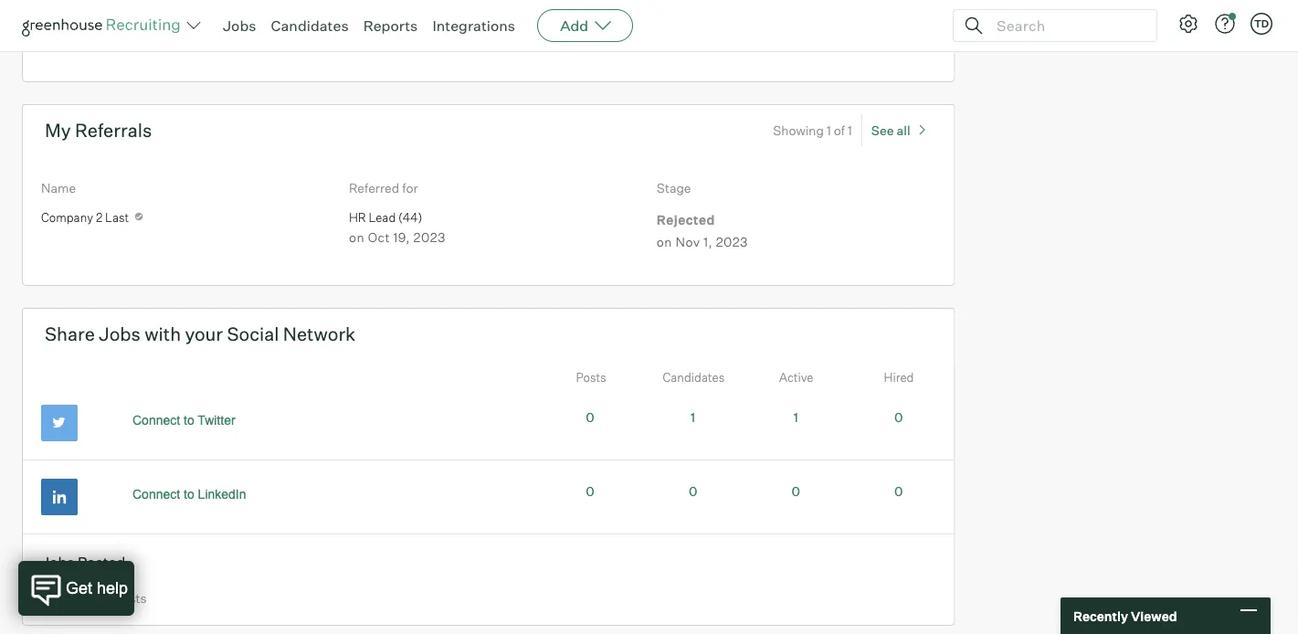 Task type: vqa. For each thing, say whether or not it's contained in the screenshot.
THE DO
no



Task type: describe. For each thing, give the bounding box(es) containing it.
lead
[[369, 211, 396, 225]]

add button
[[537, 9, 633, 42]]

have
[[66, 590, 94, 606]]

network
[[283, 323, 356, 346]]

configure image
[[1178, 13, 1200, 35]]

td button
[[1251, 13, 1273, 35]]

2
[[96, 211, 102, 225]]

name
[[41, 180, 76, 196]]

rejected on nov 1, 2023
[[657, 212, 748, 250]]

you
[[246, 11, 269, 27]]

share
[[45, 323, 95, 346]]

company 2 last
[[41, 211, 129, 225]]

reports
[[363, 16, 418, 35]]

share jobs with your social network
[[45, 323, 356, 346]]

hr lead (44) on oct 19, 2023
[[349, 211, 446, 246]]

0 horizontal spatial a
[[290, 11, 297, 27]]

hiring
[[560, 0, 596, 5]]

connect to linkedin
[[132, 487, 246, 502]]

time
[[189, 0, 217, 5]]

of
[[834, 122, 845, 138]]

viewed
[[1131, 608, 1177, 624]]

oct
[[368, 230, 390, 246]]

last
[[105, 211, 129, 225]]

stage
[[657, 180, 691, 196]]

1 vertical spatial jobs
[[99, 323, 141, 346]]

no
[[97, 590, 111, 606]]

referrals
[[75, 119, 152, 142]]

active
[[779, 370, 813, 385]]

posted
[[78, 553, 125, 571]]

can
[[185, 11, 208, 27]]

showing
[[773, 122, 824, 138]]

posts
[[114, 590, 147, 606]]

referred for
[[349, 180, 418, 196]]

source.
[[300, 11, 347, 27]]

team
[[150, 11, 182, 27]]

1 horizontal spatial your
[[339, 0, 366, 5]]

as
[[272, 11, 286, 27]]

Search text field
[[992, 12, 1140, 39]]

twitter
[[198, 413, 235, 428]]

all
[[897, 122, 911, 138]]

nov
[[676, 234, 700, 250]]

2023 inside rejected on nov 1, 2023
[[716, 234, 748, 250]]

connect for 1
[[132, 413, 180, 428]]

see
[[871, 122, 894, 138]]

hired
[[884, 370, 914, 385]]

td
[[1254, 17, 1269, 30]]

0 horizontal spatial candidates
[[271, 16, 349, 35]]

on inside every time someone clicks on your link and applies for a job, your hiring team can track you as a source.
[[320, 0, 335, 5]]

to for 1
[[184, 413, 194, 428]]

1 1 link from the left
[[691, 410, 695, 426]]

rejected
[[657, 212, 715, 228]]

integrations link
[[432, 16, 515, 35]]

1 vertical spatial for
[[402, 180, 418, 196]]

recently viewed
[[1073, 608, 1177, 624]]

linkedin
[[198, 487, 246, 502]]

connect for 0
[[132, 487, 180, 502]]

greenhouse recruiting image
[[22, 15, 186, 37]]

my referrals
[[45, 119, 152, 142]]

td button
[[1247, 9, 1276, 38]]

applies
[[422, 0, 468, 5]]

see all link
[[871, 115, 932, 147]]

19,
[[393, 230, 410, 246]]



Task type: locate. For each thing, give the bounding box(es) containing it.
with
[[145, 323, 181, 346]]

2 to from the top
[[184, 487, 194, 502]]

connect to twitter button
[[112, 405, 255, 436]]

None text field
[[636, 10, 820, 52]]

1 vertical spatial a
[[290, 11, 297, 27]]

0 vertical spatial candidates
[[271, 16, 349, 35]]

you
[[41, 590, 63, 606]]

following image
[[134, 211, 145, 222]]

0 vertical spatial a
[[491, 0, 499, 5]]

for up (44)
[[402, 180, 418, 196]]

jobs left "with"
[[99, 323, 141, 346]]

a right as
[[290, 11, 297, 27]]

2 horizontal spatial your
[[529, 0, 556, 5]]

candidates link
[[271, 16, 349, 35]]

job,
[[502, 0, 525, 5]]

1 connect from the top
[[132, 413, 180, 428]]

2 horizontal spatial on
[[657, 234, 672, 250]]

2 connect from the top
[[132, 487, 180, 502]]

connect
[[132, 413, 180, 428], [132, 487, 180, 502]]

to
[[184, 413, 194, 428], [184, 487, 194, 502]]

jobs posted
[[41, 553, 125, 571]]

connect to twitter
[[132, 413, 235, 428]]

0 horizontal spatial on
[[320, 0, 335, 5]]

0 vertical spatial jobs
[[223, 16, 256, 35]]

1 link
[[691, 410, 695, 426], [794, 410, 798, 426]]

link
[[370, 0, 392, 5]]

1 horizontal spatial 1 link
[[794, 410, 798, 426]]

on inside rejected on nov 1, 2023
[[657, 234, 672, 250]]

0 horizontal spatial jobs
[[41, 553, 74, 571]]

0 link
[[586, 410, 595, 426], [894, 410, 903, 426], [586, 484, 595, 500], [689, 484, 697, 500], [792, 484, 800, 500], [894, 484, 903, 500]]

every time someone clicks on your link and applies for a job, your hiring team can track you as a source.
[[150, 0, 596, 27]]

(44)
[[398, 211, 422, 225]]

connect left linkedin
[[132, 487, 180, 502]]

2023
[[413, 230, 446, 246], [716, 234, 748, 250]]

1 vertical spatial connect
[[132, 487, 180, 502]]

connect to linkedin button
[[112, 479, 266, 510]]

on left nov
[[657, 234, 672, 250]]

your right "with"
[[185, 323, 223, 346]]

1 horizontal spatial on
[[349, 230, 365, 246]]

posts
[[576, 370, 606, 385]]

0 vertical spatial to
[[184, 413, 194, 428]]

your right "job,"
[[529, 0, 556, 5]]

connect inside connect to linkedin button
[[132, 487, 180, 502]]

jobs for jobs posted
[[41, 553, 74, 571]]

2023 down (44)
[[413, 230, 446, 246]]

connect inside connect to twitter button
[[132, 413, 180, 428]]

on inside hr lead (44) on oct 19, 2023
[[349, 230, 365, 246]]

recently
[[1073, 608, 1128, 624]]

1 horizontal spatial a
[[491, 0, 499, 5]]

your left link
[[339, 0, 366, 5]]

your
[[339, 0, 366, 5], [529, 0, 556, 5], [185, 323, 223, 346]]

2 vertical spatial jobs
[[41, 553, 74, 571]]

1 vertical spatial to
[[184, 487, 194, 502]]

0 horizontal spatial 1 link
[[691, 410, 695, 426]]

1
[[827, 122, 831, 138], [848, 122, 852, 138], [691, 410, 695, 426], [794, 410, 798, 426]]

1 horizontal spatial 2023
[[716, 234, 748, 250]]

a
[[491, 0, 499, 5], [290, 11, 297, 27]]

0
[[586, 410, 595, 426], [894, 410, 903, 426], [586, 484, 595, 500], [689, 484, 697, 500], [792, 484, 800, 500], [894, 484, 903, 500]]

2023 right 1,
[[716, 234, 748, 250]]

you have no posts
[[41, 590, 147, 606]]

2 horizontal spatial jobs
[[223, 16, 256, 35]]

connect left twitter
[[132, 413, 180, 428]]

clicks
[[281, 0, 317, 5]]

0 vertical spatial for
[[471, 0, 488, 5]]

1 horizontal spatial candidates
[[663, 370, 725, 385]]

company
[[41, 211, 93, 225]]

0 horizontal spatial 2023
[[413, 230, 446, 246]]

jobs for jobs 'link'
[[223, 16, 256, 35]]

reports link
[[363, 16, 418, 35]]

a left "job,"
[[491, 0, 499, 5]]

jobs up you on the left bottom of page
[[41, 553, 74, 571]]

1 horizontal spatial jobs
[[99, 323, 141, 346]]

for up 'integrations' link
[[471, 0, 488, 5]]

to left twitter
[[184, 413, 194, 428]]

every
[[150, 0, 186, 5]]

integrations
[[432, 16, 515, 35]]

showing 1 of 1
[[773, 122, 852, 138]]

for
[[471, 0, 488, 5], [402, 180, 418, 196]]

referred
[[349, 180, 399, 196]]

to for 0
[[184, 487, 194, 502]]

on up source.
[[320, 0, 335, 5]]

jobs link
[[223, 16, 256, 35]]

someone
[[220, 0, 277, 5]]

0 vertical spatial connect
[[132, 413, 180, 428]]

2 1 link from the left
[[794, 410, 798, 426]]

hr
[[349, 211, 366, 225]]

1 horizontal spatial for
[[471, 0, 488, 5]]

0 horizontal spatial your
[[185, 323, 223, 346]]

1,
[[704, 234, 713, 250]]

jobs
[[223, 16, 256, 35], [99, 323, 141, 346], [41, 553, 74, 571]]

see all
[[871, 122, 911, 138]]

0 horizontal spatial for
[[402, 180, 418, 196]]

add
[[560, 16, 589, 35]]

candidates
[[271, 16, 349, 35], [663, 370, 725, 385]]

1 vertical spatial candidates
[[663, 370, 725, 385]]

my
[[45, 119, 71, 142]]

2023 inside hr lead (44) on oct 19, 2023
[[413, 230, 446, 246]]

and
[[395, 0, 419, 5]]

social
[[227, 323, 279, 346]]

for inside every time someone clicks on your link and applies for a job, your hiring team can track you as a source.
[[471, 0, 488, 5]]

on
[[320, 0, 335, 5], [349, 230, 365, 246], [657, 234, 672, 250]]

to left linkedin
[[184, 487, 194, 502]]

track
[[211, 11, 243, 27]]

1 to from the top
[[184, 413, 194, 428]]

jobs down someone
[[223, 16, 256, 35]]

on down the hr
[[349, 230, 365, 246]]



